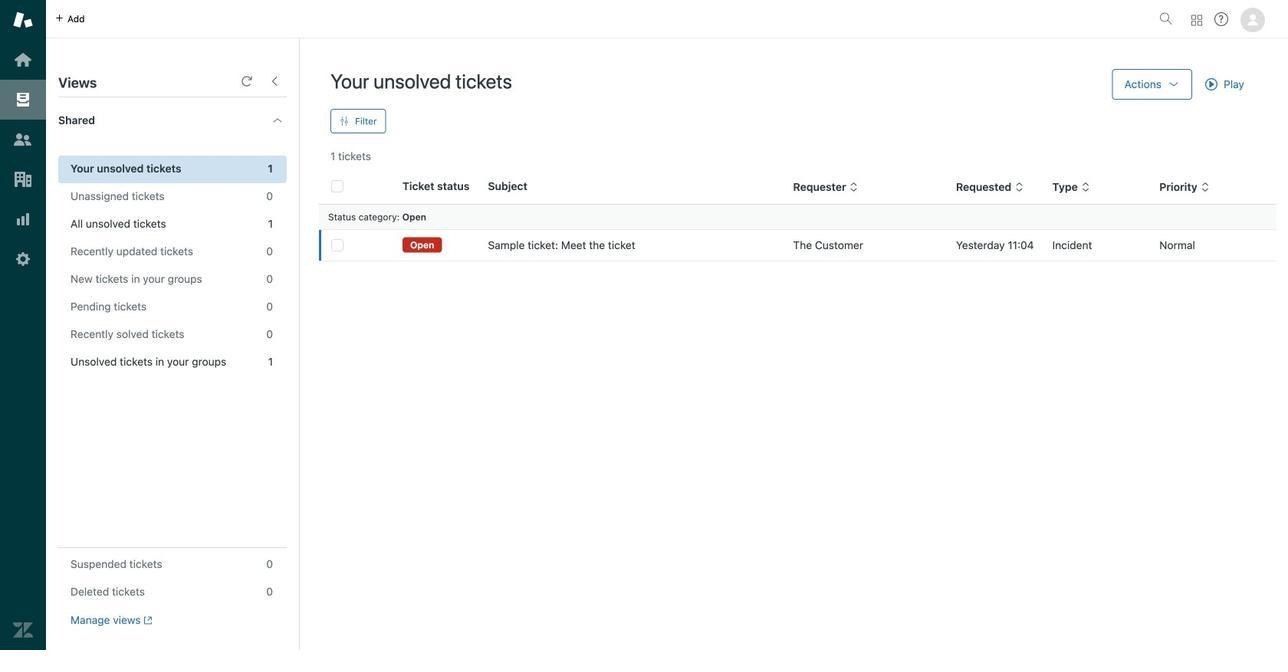 Task type: locate. For each thing, give the bounding box(es) containing it.
admin image
[[13, 249, 33, 269]]

heading
[[46, 97, 299, 143]]

row
[[319, 230, 1277, 261]]

zendesk products image
[[1192, 15, 1203, 26]]

get started image
[[13, 50, 33, 70]]



Task type: vqa. For each thing, say whether or not it's contained in the screenshot.
tab
no



Task type: describe. For each thing, give the bounding box(es) containing it.
refresh views pane image
[[241, 75, 253, 87]]

reporting image
[[13, 209, 33, 229]]

hide panel views image
[[269, 75, 281, 87]]

views image
[[13, 90, 33, 110]]

organizations image
[[13, 170, 33, 190]]

main element
[[0, 0, 46, 651]]

zendesk support image
[[13, 10, 33, 30]]

opens in a new tab image
[[141, 616, 153, 625]]

zendesk image
[[13, 621, 33, 641]]

customers image
[[13, 130, 33, 150]]

get help image
[[1215, 12, 1229, 26]]



